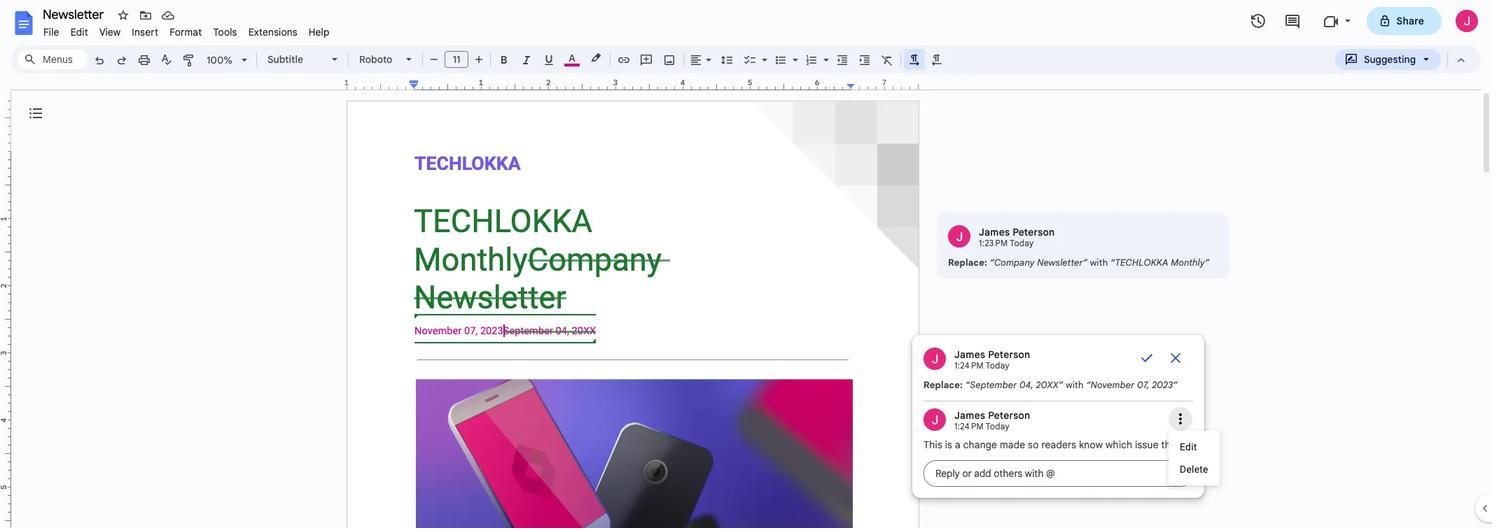 Task type: vqa. For each thing, say whether or not it's contained in the screenshot.
the Help
yes



Task type: describe. For each thing, give the bounding box(es) containing it.
insert image image
[[662, 50, 678, 69]]

edit inside list
[[1181, 442, 1198, 453]]

share button
[[1367, 7, 1442, 35]]

main toolbar
[[87, 0, 949, 398]]

Rename text field
[[38, 6, 112, 22]]

james peterson image
[[924, 409, 946, 432]]

readers
[[1042, 439, 1077, 452]]

file menu item
[[38, 24, 65, 41]]

Font size text field
[[446, 51, 468, 68]]

1:24 pm for james peterson icon
[[955, 422, 984, 432]]

subtitle
[[268, 53, 303, 66]]

james for 1:24 pm today
[[955, 349, 986, 361]]

"techlokka
[[1111, 257, 1169, 269]]

"november
[[1087, 380, 1135, 392]]

1 is from the left
[[946, 439, 953, 452]]

1:23 pm
[[979, 238, 1008, 249]]

peterson for 1:24 pm today
[[989, 349, 1031, 361]]

james peterson 1:24 pm today for james peterson icon
[[955, 410, 1031, 432]]

menu bar banner
[[0, 0, 1493, 529]]

list containing james peterson
[[913, 213, 1230, 529]]

Menus field
[[18, 50, 88, 69]]

1:24 pm for james peterson image corresponding to 1:24 pm today
[[955, 361, 984, 371]]

today for 1:24 pm today
[[986, 361, 1010, 371]]

insert
[[132, 26, 158, 39]]

format menu item
[[164, 24, 208, 41]]

20xx"
[[1037, 380, 1064, 392]]

view
[[99, 26, 121, 39]]

extensions
[[248, 26, 298, 39]]

1 vertical spatial with
[[1066, 380, 1084, 392]]

newsletter"
[[1038, 257, 1088, 269]]

left margin image
[[347, 79, 418, 90]]

this
[[1162, 439, 1179, 452]]

mode and view toolbar
[[1335, 46, 1473, 74]]

2 is from the left
[[1181, 439, 1189, 452]]

replace: for 1:24 pm today
[[924, 380, 963, 392]]

which
[[1106, 439, 1133, 452]]

replace: for this is a change made so readers know which issue this is
[[949, 257, 988, 269]]

james peterson 1:24 pm today for james peterson image corresponding to 1:24 pm today
[[955, 349, 1031, 371]]

roboto
[[359, 53, 393, 66]]

2 vertical spatial peterson
[[989, 410, 1031, 422]]

know
[[1080, 439, 1104, 452]]

tools
[[213, 26, 237, 39]]

suggesting
[[1365, 53, 1417, 66]]

1 horizontal spatial with
[[1091, 257, 1109, 269]]

monthly"
[[1171, 257, 1210, 269]]

so
[[1029, 439, 1039, 452]]

text color image
[[565, 50, 580, 67]]

view menu item
[[94, 24, 126, 41]]

07,
[[1138, 380, 1150, 392]]

extensions menu item
[[243, 24, 303, 41]]

Star checkbox
[[113, 6, 133, 25]]

james peterson image for this is a change made so readers know which issue this is
[[949, 226, 971, 248]]

insert menu item
[[126, 24, 164, 41]]



Task type: locate. For each thing, give the bounding box(es) containing it.
1
[[344, 78, 349, 88]]

Zoom text field
[[203, 50, 237, 70]]

peterson up 04,
[[989, 349, 1031, 361]]

1 vertical spatial 1:24 pm
[[955, 422, 984, 432]]

1 vertical spatial peterson
[[989, 349, 1031, 361]]

share
[[1397, 15, 1425, 27]]

james peterson image
[[949, 226, 971, 248], [924, 348, 946, 371]]

edit inside edit menu item
[[71, 26, 88, 39]]

james up "september
[[955, 349, 986, 361]]

1 1:24 pm from the top
[[955, 361, 984, 371]]

line & paragraph spacing image
[[719, 50, 735, 69]]

peterson for this is a change made so readers know which issue this is
[[1013, 226, 1055, 239]]

help
[[309, 26, 330, 39]]

1 james peterson 1:24 pm today from the top
[[955, 349, 1031, 371]]

made
[[1000, 439, 1026, 452]]

highlight color image
[[588, 50, 604, 67]]

james peterson image left the 1:23 pm
[[949, 226, 971, 248]]

1 vertical spatial james peterson 1:24 pm today
[[955, 410, 1031, 432]]

application
[[0, 0, 1493, 529]]

james peterson image for 1:24 pm today
[[924, 348, 946, 371]]

replace: down the 1:23 pm
[[949, 257, 988, 269]]

edit down rename text box
[[71, 26, 88, 39]]

james for this is a change made so readers know which issue this is
[[979, 226, 1010, 239]]

0 vertical spatial with
[[1091, 257, 1109, 269]]

with right 20xx"
[[1066, 380, 1084, 392]]

menu bar inside menu bar banner
[[38, 18, 335, 41]]

peterson up "company
[[1013, 226, 1055, 239]]

a
[[956, 439, 961, 452]]

0 vertical spatial today
[[1010, 238, 1034, 249]]

0 vertical spatial replace:
[[949, 257, 988, 269]]

menu inside list
[[1169, 432, 1220, 486]]

0 vertical spatial 1:24 pm
[[955, 361, 984, 371]]

menu containing edit
[[1169, 432, 1220, 486]]

peterson
[[1013, 226, 1055, 239], [989, 349, 1031, 361], [989, 410, 1031, 422]]

james peterson 1:24 pm today up change
[[955, 410, 1031, 432]]

Reply text field
[[924, 461, 1194, 488]]

list
[[913, 213, 1230, 529]]

1 vertical spatial replace:
[[924, 380, 963, 392]]

2023"
[[1153, 380, 1178, 392]]

menu
[[1169, 432, 1220, 486]]

james peterson image up james peterson icon
[[924, 348, 946, 371]]

1 horizontal spatial is
[[1181, 439, 1189, 452]]

1 vertical spatial james
[[955, 349, 986, 361]]

peterson up made
[[989, 410, 1031, 422]]

replace: "company newsletter" with "techlokka monthly"
[[949, 257, 1210, 269]]

0 vertical spatial edit
[[71, 26, 88, 39]]

james inside the james peterson 1:23 pm today
[[979, 226, 1010, 239]]

1:24 pm
[[955, 361, 984, 371], [955, 422, 984, 432]]

Font size field
[[445, 51, 474, 69]]

is right this
[[1181, 439, 1189, 452]]

replace: "september 04, 20xx" with "november 07, 2023"
[[924, 380, 1178, 392]]

james up "company
[[979, 226, 1010, 239]]

0 vertical spatial james peterson image
[[949, 226, 971, 248]]

1 vertical spatial edit
[[1181, 442, 1198, 453]]

0 vertical spatial james
[[979, 226, 1010, 239]]

with right newsletter"
[[1091, 257, 1109, 269]]

file
[[43, 26, 59, 39]]

0 vertical spatial peterson
[[1013, 226, 1055, 239]]

today for this is a change made so readers know which issue this is
[[1010, 238, 1034, 249]]

0 horizontal spatial james peterson image
[[924, 348, 946, 371]]

tools menu item
[[208, 24, 243, 41]]

is left a
[[946, 439, 953, 452]]

today
[[1010, 238, 1034, 249], [986, 361, 1010, 371], [986, 422, 1010, 432]]

delete
[[1181, 464, 1209, 476]]

james peterson 1:24 pm today up "september
[[955, 349, 1031, 371]]

james
[[979, 226, 1010, 239], [955, 349, 986, 361], [955, 410, 986, 422]]

replace:
[[949, 257, 988, 269], [924, 380, 963, 392]]

change
[[964, 439, 998, 452]]

this
[[924, 439, 943, 452]]

peterson inside the james peterson 1:23 pm today
[[1013, 226, 1055, 239]]

"company
[[990, 257, 1035, 269]]

0 horizontal spatial edit
[[71, 26, 88, 39]]

format
[[170, 26, 202, 39]]

menu bar containing file
[[38, 18, 335, 41]]

james peterson 1:23 pm today
[[979, 226, 1055, 249]]

1 horizontal spatial edit
[[1181, 442, 1198, 453]]

today up made
[[986, 422, 1010, 432]]

james up change
[[955, 410, 986, 422]]

2 vertical spatial james
[[955, 410, 986, 422]]

2 vertical spatial today
[[986, 422, 1010, 432]]

with
[[1091, 257, 1109, 269], [1066, 380, 1084, 392]]

2 james peterson 1:24 pm today from the top
[[955, 410, 1031, 432]]

edit menu item
[[65, 24, 94, 41]]

1 horizontal spatial james peterson image
[[949, 226, 971, 248]]

top margin image
[[0, 102, 11, 156]]

0 horizontal spatial with
[[1066, 380, 1084, 392]]

edit
[[71, 26, 88, 39], [1181, 442, 1198, 453]]

"september
[[966, 380, 1018, 392]]

menu bar
[[38, 18, 335, 41]]

styles list. subtitle selected. option
[[268, 50, 324, 69]]

today inside the james peterson 1:23 pm today
[[1010, 238, 1034, 249]]

help menu item
[[303, 24, 335, 41]]

right margin image
[[848, 79, 918, 90]]

Zoom field
[[201, 50, 254, 71]]

this is a change made so readers know which issue this is
[[924, 439, 1189, 452]]

0 horizontal spatial is
[[946, 439, 953, 452]]

1:24 pm up "september
[[955, 361, 984, 371]]

1:24 pm up change
[[955, 422, 984, 432]]

1 vertical spatial james peterson image
[[924, 348, 946, 371]]

james peterson 1:24 pm today
[[955, 349, 1031, 371], [955, 410, 1031, 432]]

today up "september
[[986, 361, 1010, 371]]

issue
[[1136, 439, 1159, 452]]

today up "company
[[1010, 238, 1034, 249]]

font list. roboto selected. option
[[359, 50, 398, 69]]

suggesting button
[[1336, 49, 1442, 70]]

2 1:24 pm from the top
[[955, 422, 984, 432]]

04,
[[1020, 380, 1034, 392]]

1 vertical spatial today
[[986, 361, 1010, 371]]

replace: up james peterson icon
[[924, 380, 963, 392]]

edit right this
[[1181, 442, 1198, 453]]

is
[[946, 439, 953, 452], [1181, 439, 1189, 452]]

0 vertical spatial james peterson 1:24 pm today
[[955, 349, 1031, 371]]

application containing share
[[0, 0, 1493, 529]]



